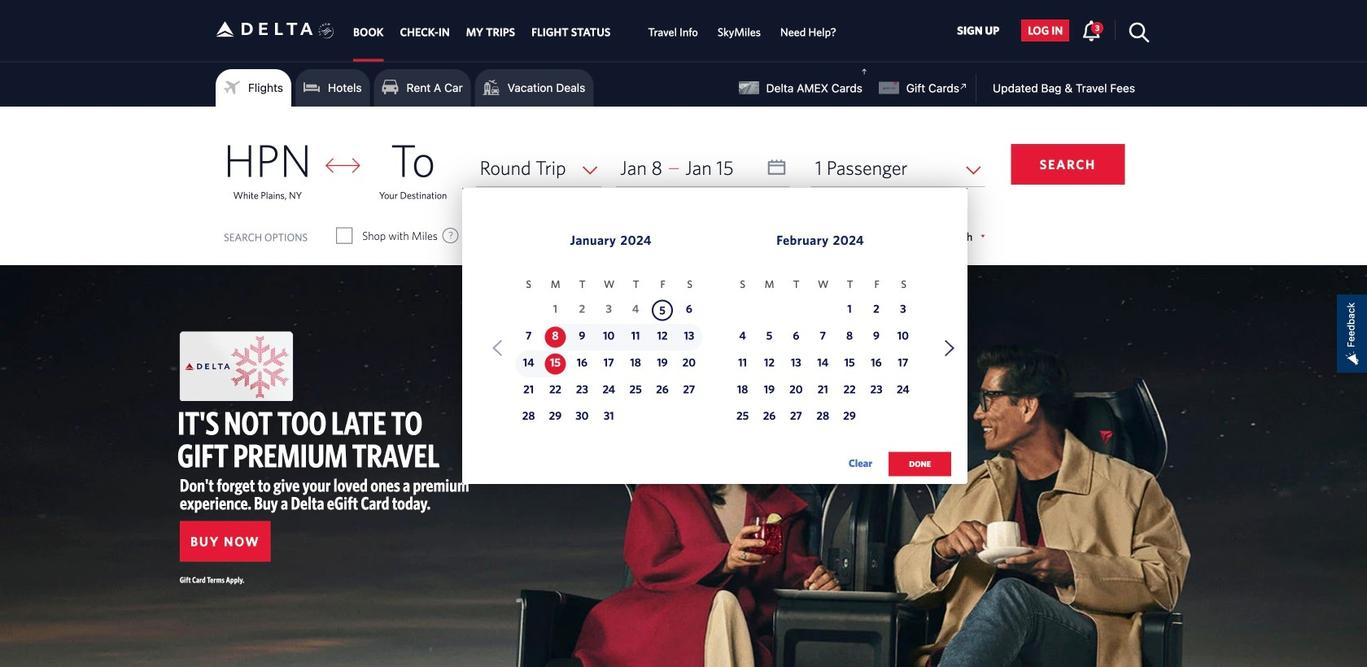 Task type: locate. For each thing, give the bounding box(es) containing it.
None text field
[[616, 149, 790, 187]]

None checkbox
[[337, 228, 352, 244], [628, 228, 642, 244], [337, 228, 352, 244], [628, 228, 642, 244]]

tab list
[[345, 0, 846, 61]]

None field
[[476, 149, 602, 187], [811, 149, 985, 187], [476, 149, 602, 187], [811, 149, 985, 187]]

tab panel
[[0, 107, 1367, 494]]



Task type: vqa. For each thing, say whether or not it's contained in the screenshot.
2nd the 19 from right
no



Task type: describe. For each thing, give the bounding box(es) containing it.
delta air lines image
[[216, 4, 313, 54]]

skyteam image
[[319, 6, 334, 56]]

this link opens another site in a new window that may not follow the same accessibility policies as delta air lines. image
[[956, 79, 972, 94]]

calendar expanded, use arrow keys to select date application
[[462, 188, 968, 494]]



